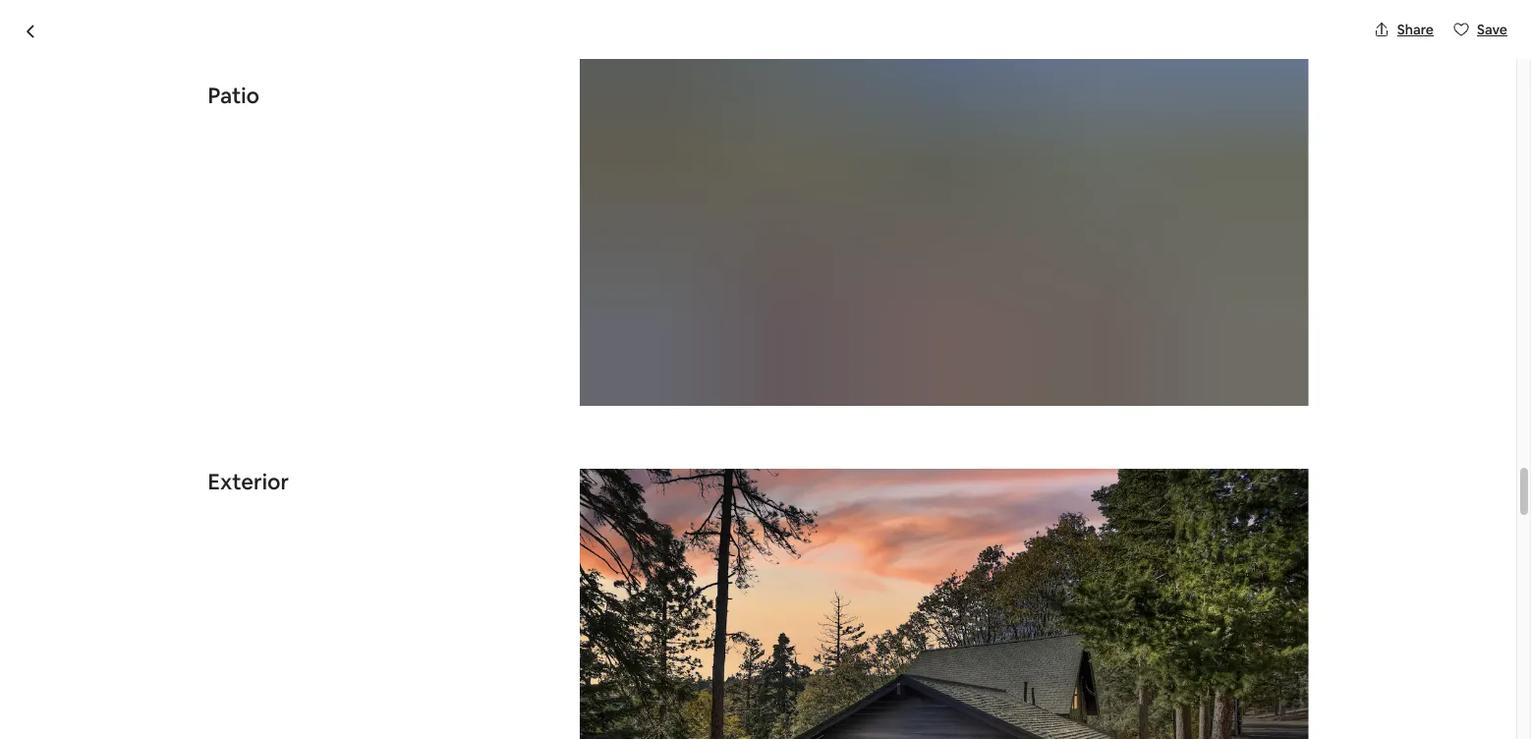 Task type: vqa. For each thing, say whether or not it's contained in the screenshot.
States
yes



Task type: locate. For each thing, give the bounding box(es) containing it.
1 vertical spatial share button
[[1167, 136, 1243, 169]]

save button
[[1446, 13, 1516, 46], [1247, 136, 1317, 169]]

36
[[1216, 631, 1232, 649]]

patio
[[208, 81, 260, 109]]

photos
[[1224, 518, 1269, 536]]

12/9/2023
[[1137, 700, 1201, 717]]

1 horizontal spatial share
[[1397, 21, 1434, 38]]

share button inside "photo tour" dialog
[[1366, 13, 1442, 46]]

save
[[1477, 21, 1508, 38], [1278, 144, 1309, 161]]

1 horizontal spatial save button
[[1446, 13, 1516, 46]]

share button
[[1366, 13, 1442, 46], [1167, 136, 1243, 169]]

1 vertical spatial share
[[1198, 144, 1235, 161]]

0 horizontal spatial share
[[1198, 144, 1235, 161]]

save inside "photo tour" dialog
[[1477, 21, 1508, 38]]

kitchen with upgraded appliances and amenities.  everything you need to cook a gourmet meal. image
[[766, 385, 1034, 567]]

cabin
[[525, 100, 595, 133]]

0 horizontal spatial save
[[1278, 144, 1309, 161]]

share button for topmost save button
[[1366, 13, 1442, 46]]

exterior
[[208, 468, 289, 496]]

view from deck image
[[580, 0, 1309, 406], [580, 0, 1309, 406]]

arrowhead,
[[479, 143, 555, 160]]

a
[[659, 100, 673, 133]]

1 horizontal spatial share button
[[1366, 13, 1442, 46]]

0 vertical spatial share button
[[1366, 13, 1442, 46]]

share inside "photo tour" dialog
[[1397, 21, 1434, 38]]

1 vertical spatial save
[[1278, 144, 1309, 161]]

$400
[[966, 623, 1019, 651]]

0 vertical spatial share
[[1397, 21, 1434, 38]]

share for share button corresponding to bottommost save button
[[1198, 144, 1235, 161]]

gianna is a superhost. learn more about gianna. image
[[795, 599, 850, 654], [795, 599, 850, 654]]

0 vertical spatial save
[[1477, 21, 1508, 38]]

room 1 - king sized bed with an adjoining bathroom image
[[1041, 187, 1309, 377]]

share
[[1397, 21, 1434, 38], [1198, 144, 1235, 161]]

0 horizontal spatial share button
[[1167, 136, 1243, 169]]

$400 night
[[966, 623, 1061, 651]]

modern
[[317, 100, 411, 133]]

night
[[1023, 629, 1061, 649]]

show all photos
[[1168, 518, 1269, 536]]

1 horizontal spatial save
[[1477, 21, 1508, 38]]

None search field
[[585, 16, 931, 63]]

0 horizontal spatial save button
[[1247, 136, 1317, 169]]

frame
[[444, 100, 519, 133]]

states
[[673, 143, 714, 160]]

california,
[[558, 143, 623, 160]]

exterior view of the house image
[[208, 187, 758, 567], [580, 469, 1309, 739], [580, 469, 1309, 739]]



Task type: describe. For each thing, give the bounding box(es) containing it.
5.0
[[1187, 631, 1206, 649]]

0 vertical spatial save button
[[1446, 13, 1516, 46]]

share for share button in "photo tour" dialog
[[1397, 21, 1434, 38]]

view
[[679, 100, 735, 133]]

5.0 · 36 reviews
[[1187, 631, 1283, 649]]

united
[[626, 143, 670, 160]]

patio seating with a peaceful hillside view. enjoy your morning coffee outside among the trees. image
[[1041, 385, 1309, 567]]

peaceful modern a-frame cabin with a view
[[208, 100, 735, 133]]

with
[[601, 100, 654, 133]]

lake
[[445, 143, 476, 160]]

lake arrowhead, california, united states
[[445, 143, 714, 160]]

peaceful
[[208, 100, 312, 133]]

show all photos button
[[1129, 510, 1285, 544]]

photo tour dialog
[[0, 0, 1531, 739]]

·
[[1209, 631, 1212, 649]]

lake arrowhead, california, united states button
[[445, 140, 714, 163]]

cozy living room  and fireplace image
[[766, 187, 1034, 377]]

save for topmost save button
[[1477, 21, 1508, 38]]

share button for bottommost save button
[[1167, 136, 1243, 169]]

all
[[1206, 518, 1221, 536]]

profile element
[[955, 0, 1309, 79]]

save for bottommost save button
[[1278, 144, 1309, 161]]

reviews
[[1235, 631, 1283, 649]]

12/4/2023
[[978, 700, 1042, 717]]

show
[[1168, 518, 1204, 536]]

a-
[[416, 100, 444, 133]]

1 vertical spatial save button
[[1247, 136, 1317, 169]]



